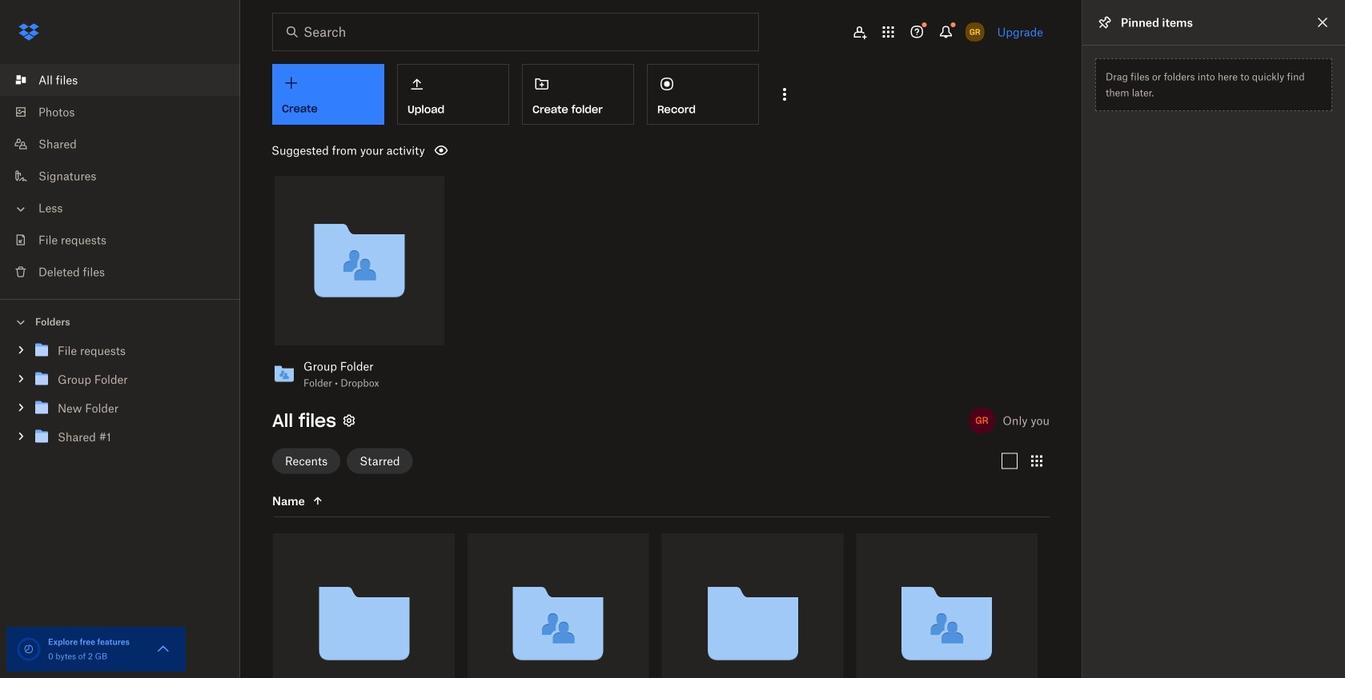 Task type: vqa. For each thing, say whether or not it's contained in the screenshot.
folder settings image
yes



Task type: describe. For each thing, give the bounding box(es) containing it.
Search in folder "Dropbox" text field
[[303, 22, 725, 42]]

dropbox image
[[13, 16, 45, 48]]

folder settings image
[[339, 411, 359, 431]]

less image
[[13, 201, 29, 217]]

quota usage image
[[16, 637, 42, 663]]

close right sidebar image
[[1313, 13, 1332, 32]]

shared folder, shared #1 row
[[856, 534, 1038, 679]]



Task type: locate. For each thing, give the bounding box(es) containing it.
folder, new folder row
[[662, 534, 843, 679]]

folder, file requests row
[[273, 534, 455, 679]]

shared folder, group folder row
[[467, 534, 649, 679]]

group
[[0, 333, 240, 464]]

list
[[0, 54, 240, 299]]

list item
[[0, 64, 240, 96]]

quota usage progress bar
[[16, 637, 42, 663]]



